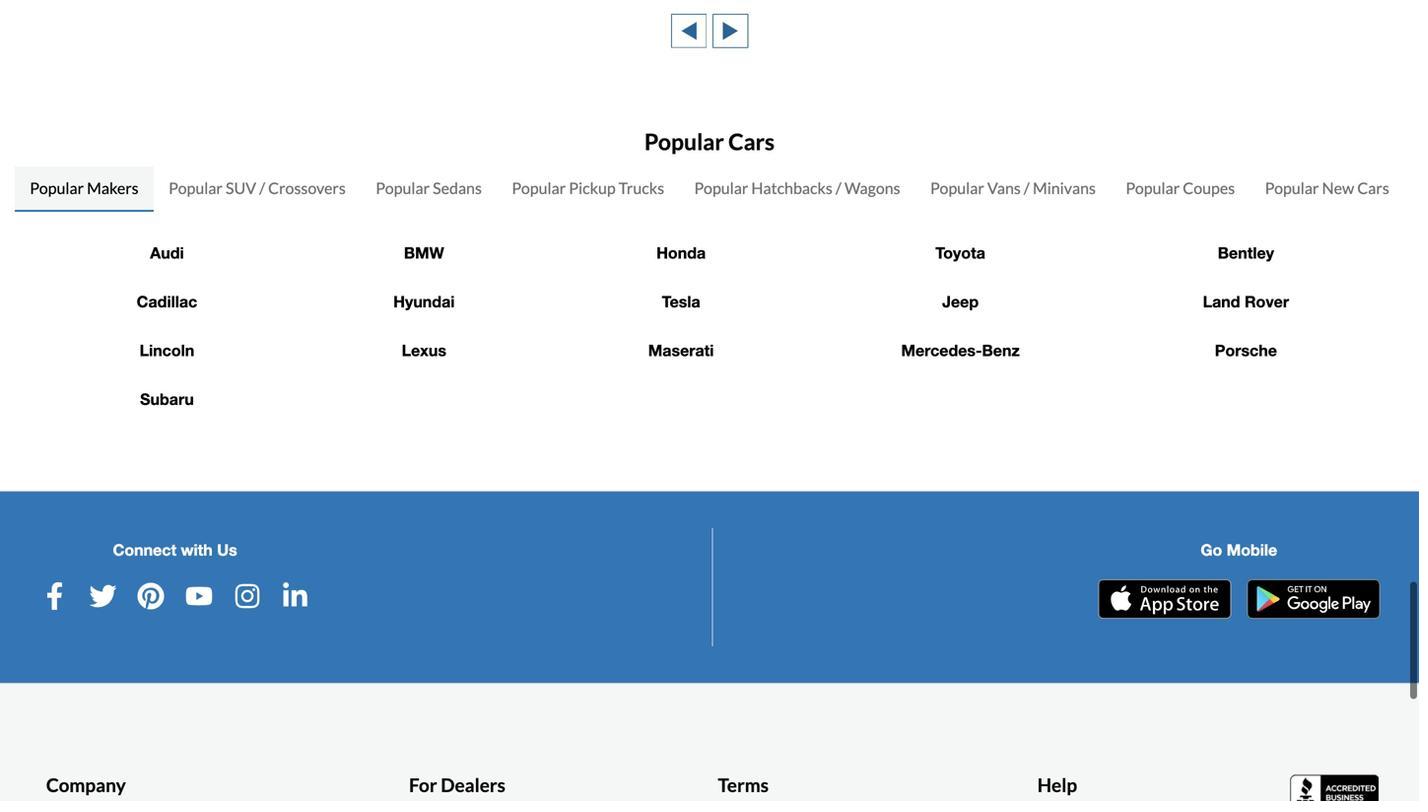 Task type: locate. For each thing, give the bounding box(es) containing it.
popular left the sedans
[[376, 178, 430, 198]]

coupes
[[1183, 178, 1235, 198]]

1 horizontal spatial cars
[[1358, 178, 1390, 198]]

/ for crossovers
[[259, 178, 265, 198]]

lincoln link
[[140, 341, 194, 360]]

cars up the hatchbacks
[[729, 128, 775, 155]]

honda link
[[657, 244, 706, 262]]

mercedes-benz link
[[901, 341, 1020, 360]]

honda
[[657, 244, 706, 262]]

cadillac link
[[137, 292, 197, 311]]

company
[[46, 774, 126, 797]]

1 horizontal spatial /
[[836, 178, 842, 198]]

audi
[[150, 244, 184, 262]]

lexus
[[402, 341, 446, 360]]

/
[[259, 178, 265, 198], [836, 178, 842, 198], [1024, 178, 1030, 198]]

popular cars
[[645, 128, 775, 155]]

1 / from the left
[[259, 178, 265, 198]]

cars right new at the right top of the page
[[1358, 178, 1390, 198]]

mercedes-benz
[[901, 341, 1020, 360]]

popular left makers
[[30, 178, 84, 198]]

popular left new at the right top of the page
[[1265, 178, 1319, 198]]

popular up trucks
[[645, 128, 724, 155]]

makers
[[87, 178, 139, 198]]

dealers
[[441, 774, 506, 797]]

connect
[[113, 541, 177, 559]]

3 / from the left
[[1024, 178, 1030, 198]]

1 vertical spatial cars
[[1358, 178, 1390, 198]]

maserati
[[648, 341, 714, 360]]

/ left wagons
[[836, 178, 842, 198]]

0 vertical spatial cars
[[729, 128, 775, 155]]

with
[[181, 541, 213, 559]]

0 horizontal spatial /
[[259, 178, 265, 198]]

tesla link
[[662, 292, 700, 311]]

2 / from the left
[[836, 178, 842, 198]]

popular vans / minivans
[[930, 178, 1096, 198]]

linkedin image
[[281, 583, 309, 610]]

bentley link
[[1218, 244, 1274, 262]]

popular left suv
[[169, 178, 223, 198]]

download on the app store image
[[1098, 580, 1231, 619]]

new
[[1322, 178, 1355, 198]]

popular left vans
[[930, 178, 985, 198]]

maserati link
[[648, 341, 714, 360]]

bentley
[[1218, 244, 1274, 262]]

popular for popular cars
[[645, 128, 724, 155]]

popular suv / crossovers
[[169, 178, 346, 198]]

pickup
[[569, 178, 616, 198]]

us
[[217, 541, 237, 559]]

popular left pickup
[[512, 178, 566, 198]]

jeep link
[[942, 292, 979, 311]]

cars
[[729, 128, 775, 155], [1358, 178, 1390, 198]]

/ right vans
[[1024, 178, 1030, 198]]

popular
[[645, 128, 724, 155], [30, 178, 84, 198], [169, 178, 223, 198], [376, 178, 430, 198], [512, 178, 566, 198], [694, 178, 748, 198], [930, 178, 985, 198], [1126, 178, 1180, 198], [1265, 178, 1319, 198]]

popular for popular suv / crossovers
[[169, 178, 223, 198]]

popular new cars
[[1265, 178, 1390, 198]]

connect with us
[[113, 541, 237, 559]]

/ right suv
[[259, 178, 265, 198]]

popular hatchbacks / wagons
[[694, 178, 900, 198]]

hatchbacks
[[751, 178, 833, 198]]

popular left coupes
[[1126, 178, 1180, 198]]

popular down popular cars
[[694, 178, 748, 198]]

lincoln
[[140, 341, 194, 360]]

popular for popular sedans
[[376, 178, 430, 198]]

2 horizontal spatial /
[[1024, 178, 1030, 198]]



Task type: describe. For each thing, give the bounding box(es) containing it.
land
[[1203, 292, 1241, 311]]

audi link
[[150, 244, 184, 262]]

rover
[[1245, 292, 1289, 311]]

minivans
[[1033, 178, 1096, 198]]

toyota
[[936, 244, 986, 262]]

go mobile
[[1201, 541, 1278, 559]]

popular for popular hatchbacks / wagons
[[694, 178, 748, 198]]

tesla
[[662, 292, 700, 311]]

help
[[1038, 774, 1077, 797]]

youtube image
[[185, 583, 213, 610]]

popular for popular vans / minivans
[[930, 178, 985, 198]]

popular coupes
[[1126, 178, 1235, 198]]

instagram image
[[233, 583, 261, 610]]

porsche link
[[1215, 341, 1277, 360]]

popular sedans
[[376, 178, 482, 198]]

bmw link
[[404, 244, 444, 262]]

twitter image
[[89, 583, 117, 610]]

popular for popular coupes
[[1126, 178, 1180, 198]]

trucks
[[619, 178, 664, 198]]

hyundai
[[393, 292, 455, 311]]

get it on google play image
[[1247, 580, 1380, 619]]

porsche
[[1215, 341, 1277, 360]]

pinterest image
[[137, 583, 165, 610]]

vans
[[988, 178, 1021, 198]]

popular for popular new cars
[[1265, 178, 1319, 198]]

lexus link
[[402, 341, 446, 360]]

go
[[1201, 541, 1222, 559]]

benz
[[982, 341, 1020, 360]]

subaru
[[140, 390, 194, 409]]

for dealers
[[409, 774, 506, 797]]

crossovers
[[268, 178, 346, 198]]

bmw
[[404, 244, 444, 262]]

mobile
[[1227, 541, 1278, 559]]

land rover link
[[1203, 292, 1289, 311]]

cadillac
[[137, 292, 197, 311]]

wagons
[[845, 178, 900, 198]]

hyundai link
[[393, 292, 455, 311]]

sedans
[[433, 178, 482, 198]]

toyota link
[[936, 244, 986, 262]]

suv
[[226, 178, 256, 198]]

/ for minivans
[[1024, 178, 1030, 198]]

click for the bbb business review of this auto listing service in cambridge ma image
[[1290, 773, 1385, 801]]

popular makers
[[30, 178, 139, 198]]

facebook image
[[41, 583, 69, 610]]

0 horizontal spatial cars
[[729, 128, 775, 155]]

/ for wagons
[[836, 178, 842, 198]]

popular for popular pickup trucks
[[512, 178, 566, 198]]

subaru link
[[140, 390, 194, 409]]

popular for popular makers
[[30, 178, 84, 198]]

land rover
[[1203, 292, 1289, 311]]

for
[[409, 774, 437, 797]]

terms
[[718, 774, 769, 797]]

jeep
[[942, 292, 979, 311]]

popular pickup trucks
[[512, 178, 664, 198]]

mercedes-
[[901, 341, 982, 360]]



Task type: vqa. For each thing, say whether or not it's contained in the screenshot.
the SUV
yes



